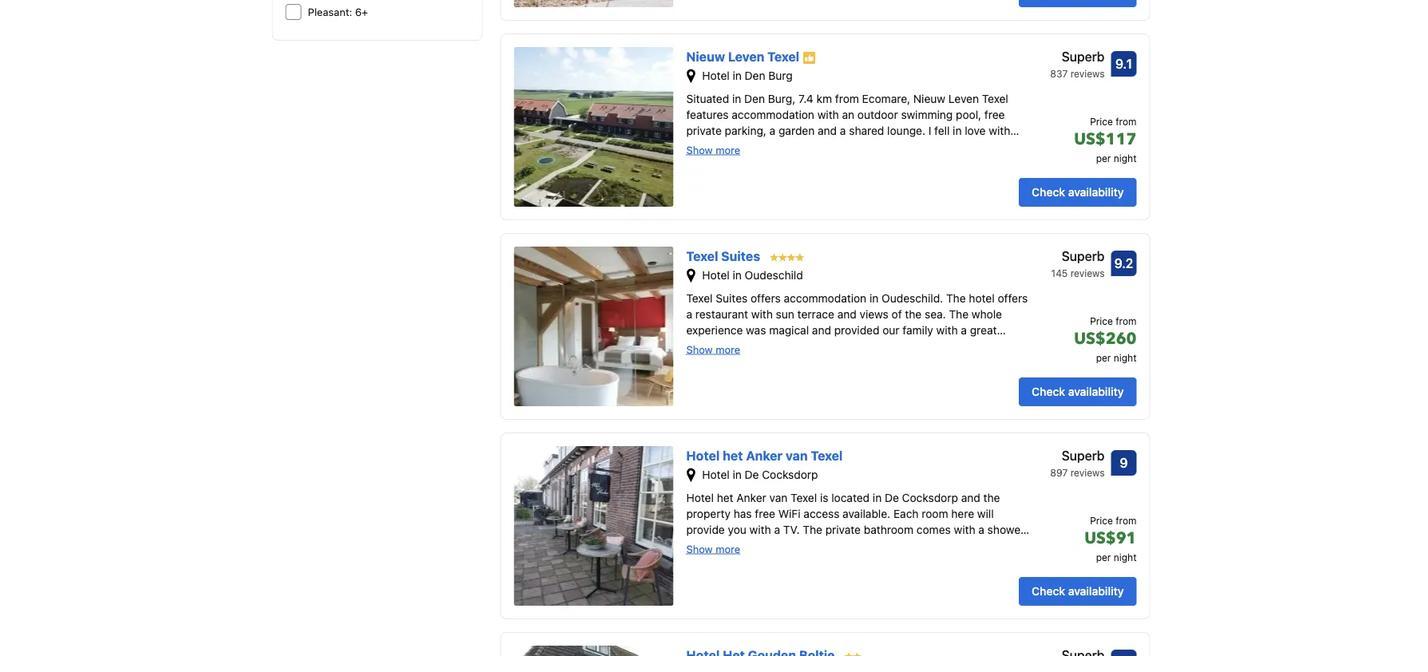 Task type: describe. For each thing, give the bounding box(es) containing it.
show more
[[687, 344, 741, 356]]

a left "tv."
[[774, 523, 781, 537]]

property
[[687, 508, 731, 521]]

hotel
[[969, 292, 995, 305]]

texel inside situated in den burg, 7.4 km from ecomare, nieuw leven texel features accommodation with an outdoor swimming pool, free private parking, a garden and a shared lounge. show more
[[982, 92, 1009, 105]]

room
[[922, 508, 949, 521]]

check availability link for us$91
[[1020, 578, 1137, 607]]

superb for us$117
[[1062, 50, 1105, 65]]

an
[[842, 108, 855, 121]]

garden
[[779, 124, 815, 137]]

check availability link for us$117
[[1020, 179, 1137, 207]]

show more button for us$91
[[687, 543, 741, 556]]

is
[[820, 492, 829, 505]]

show more button for us$117
[[687, 143, 741, 156]]

situated
[[687, 92, 730, 105]]

parking,
[[725, 124, 767, 137]]

price for us$260
[[1091, 316, 1114, 327]]

sun
[[776, 308, 795, 321]]

den for burg,
[[745, 92, 765, 105]]

the inside hotel het anker van texel is located in de cocksdorp and the property has free wifi access available. each room here will provide you with a tv. the private bathroom comes with a shower. show more
[[984, 492, 1001, 505]]

2 more from the top
[[716, 344, 741, 356]]

cocksdorp inside hotel het anker van texel is located in de cocksdorp and the property has free wifi access available. each room here will provide you with a tv. the private bathroom comes with a shower. show more
[[902, 492, 959, 505]]

per for us$117
[[1097, 153, 1112, 164]]

hotel in den burg
[[702, 69, 793, 83]]

here
[[952, 508, 975, 521]]

in for hotel in oudeschild
[[733, 269, 742, 282]]

hotel in de cocksdorp
[[702, 469, 819, 482]]

km
[[817, 92, 832, 105]]

check availability for us$117
[[1032, 186, 1124, 199]]

nieuw leven texel
[[687, 50, 803, 65]]

accommodation inside situated in den burg, 7.4 km from ecomare, nieuw leven texel features accommodation with an outdoor swimming pool, free private parking, a garden and a shared lounge. show more
[[732, 108, 815, 121]]

views
[[860, 308, 889, 321]]

superb for us$91
[[1062, 449, 1105, 464]]

you
[[728, 523, 747, 537]]

features
[[687, 108, 729, 121]]

swimming
[[902, 108, 953, 121]]

2 show from the top
[[687, 344, 713, 356]]

oudeschild
[[745, 269, 803, 282]]

2 offers from the left
[[998, 292, 1028, 305]]

situated in den burg, 7.4 km from ecomare, nieuw leven texel features accommodation with an outdoor swimming pool, free private parking, a garden and a shared lounge. show more
[[687, 92, 1009, 156]]

4 stars image
[[770, 254, 804, 262]]

superb for us$260
[[1062, 249, 1105, 264]]

hotel in oudeschild
[[702, 269, 803, 282]]

free inside hotel het anker van texel is located in de cocksdorp and the property has free wifi access available. each room here will provide you with a tv. the private bathroom comes with a shower. show more
[[755, 508, 776, 521]]

het for hotel het anker van texel
[[723, 449, 743, 464]]

availability for us$260
[[1069, 386, 1124, 399]]

den for burg
[[745, 69, 766, 83]]

anker for hotel het anker van texel
[[746, 449, 783, 464]]

check availability link for us$260
[[1020, 378, 1137, 407]]

burg,
[[768, 92, 796, 105]]

texel inside texel suites offers accommodation in oudeschild. the hotel offers a restaurant with sun terrace and views of the sea.
[[687, 292, 713, 305]]

night for us$117
[[1114, 153, 1137, 164]]

wifi
[[779, 508, 801, 521]]

night for us$260
[[1114, 353, 1137, 364]]

7.4
[[799, 92, 814, 105]]

pleasant: 6+
[[308, 6, 368, 18]]

hotel het anker van texel
[[687, 449, 843, 464]]

0 horizontal spatial leven
[[728, 50, 765, 65]]

leven inside situated in den burg, 7.4 km from ecomare, nieuw leven texel features accommodation with an outdoor swimming pool, free private parking, a garden and a shared lounge. show more
[[949, 92, 979, 105]]

oudeschild.
[[882, 292, 944, 305]]

outdoor
[[858, 108, 899, 121]]

available.
[[843, 508, 891, 521]]

the inside texel suites offers accommodation in oudeschild. the hotel offers a restaurant with sun terrace and views of the sea.
[[905, 308, 922, 321]]

show inside hotel het anker van texel is located in de cocksdorp and the property has free wifi access available. each room here will provide you with a tv. the private bathroom comes with a shower. show more
[[687, 543, 713, 555]]

9
[[1120, 456, 1128, 471]]

us$260
[[1075, 329, 1137, 351]]

texel inside hotel het anker van texel is located in de cocksdorp and the property has free wifi access available. each room here will provide you with a tv. the private bathroom comes with a shower. show more
[[791, 492, 817, 505]]

superb 837 reviews
[[1051, 50, 1105, 79]]

accommodation inside texel suites offers accommodation in oudeschild. the hotel offers a restaurant with sun terrace and views of the sea.
[[784, 292, 867, 305]]

comes
[[917, 523, 951, 537]]

pleasant:
[[308, 6, 352, 18]]

in inside texel suites offers accommodation in oudeschild. the hotel offers a restaurant with sun terrace and views of the sea.
[[870, 292, 879, 305]]

a left garden
[[770, 124, 776, 137]]

suites for texel suites
[[722, 249, 761, 264]]

van for hotel het anker van texel is located in de cocksdorp and the property has free wifi access available. each room here will provide you with a tv. the private bathroom comes with a shower. show more
[[770, 492, 788, 505]]

6+
[[355, 6, 368, 18]]

ecomare,
[[863, 92, 911, 105]]

suites for texel suites offers accommodation in oudeschild. the hotel offers a restaurant with sun terrace and views of the sea.
[[716, 292, 748, 305]]

in for hotel in de cocksdorp
[[733, 469, 742, 482]]

hotel het anker van texel is located in de cocksdorp and the property has free wifi access available. each room here will provide you with a tv. the private bathroom comes with a shower. show more
[[687, 492, 1028, 555]]

restaurant
[[696, 308, 749, 321]]

superb 145 reviews
[[1052, 249, 1105, 279]]

each
[[894, 508, 919, 521]]

from for us$260
[[1116, 316, 1137, 327]]

price from us$260 per night
[[1075, 316, 1137, 364]]

0 vertical spatial de
[[745, 469, 759, 482]]

in for situated in den burg, 7.4 km from ecomare, nieuw leven texel features accommodation with an outdoor swimming pool, free private parking, a garden and a shared lounge. show more
[[733, 92, 742, 105]]

hotel inside hotel het anker van texel is located in de cocksdorp and the property has free wifi access available. each room here will provide you with a tv. the private bathroom comes with a shower. show more
[[687, 492, 714, 505]]



Task type: locate. For each thing, give the bounding box(es) containing it.
per down us$260
[[1097, 353, 1112, 364]]

show more button down features
[[687, 143, 741, 156]]

0 vertical spatial leven
[[728, 50, 765, 65]]

1 reviews from the top
[[1071, 68, 1105, 79]]

check
[[1032, 186, 1066, 199], [1032, 386, 1066, 399], [1032, 586, 1066, 599]]

2 stars image
[[845, 654, 861, 657]]

2 vertical spatial night
[[1114, 552, 1137, 564]]

0 vertical spatial and
[[818, 124, 837, 137]]

availability down price from us$91 per night
[[1069, 586, 1124, 599]]

van inside hotel het anker van texel is located in de cocksdorp and the property has free wifi access available. each room here will provide you with a tv. the private bathroom comes with a shower. show more
[[770, 492, 788, 505]]

0 horizontal spatial de
[[745, 469, 759, 482]]

3 reviews from the top
[[1071, 468, 1105, 479]]

in down texel suites
[[733, 269, 742, 282]]

nieuw up swimming
[[914, 92, 946, 105]]

1 offers from the left
[[751, 292, 781, 305]]

us$117
[[1075, 129, 1137, 151]]

more down 'restaurant'
[[716, 344, 741, 356]]

more
[[716, 144, 741, 156], [716, 344, 741, 356], [716, 543, 741, 555]]

1 horizontal spatial the
[[984, 492, 1001, 505]]

from up us$260
[[1116, 316, 1137, 327]]

with right you
[[750, 523, 771, 537]]

show
[[687, 144, 713, 156], [687, 344, 713, 356], [687, 543, 713, 555]]

1 superb from the top
[[1062, 50, 1105, 65]]

cocksdorp down hotel het anker van texel
[[762, 469, 819, 482]]

a
[[770, 124, 776, 137], [840, 124, 846, 137], [687, 308, 693, 321], [774, 523, 781, 537], [979, 523, 985, 537]]

2 vertical spatial check availability
[[1032, 586, 1124, 599]]

suites inside texel suites offers accommodation in oudeschild. the hotel offers a restaurant with sun terrace and views of the sea.
[[716, 292, 748, 305]]

3 superb from the top
[[1062, 449, 1105, 464]]

0 vertical spatial availability
[[1069, 186, 1124, 199]]

in up available.
[[873, 492, 882, 505]]

free
[[985, 108, 1005, 121], [755, 508, 776, 521]]

availability down price from us$260 per night
[[1069, 386, 1124, 399]]

1 vertical spatial and
[[838, 308, 857, 321]]

anker
[[746, 449, 783, 464], [737, 492, 767, 505]]

from up us$91
[[1116, 516, 1137, 527]]

price from us$117 per night
[[1075, 116, 1137, 164]]

0 vertical spatial suites
[[722, 249, 761, 264]]

night inside price from us$117 per night
[[1114, 153, 1137, 164]]

2 vertical spatial and
[[962, 492, 981, 505]]

1 vertical spatial show
[[687, 344, 713, 356]]

van
[[786, 449, 808, 464], [770, 492, 788, 505]]

1 vertical spatial check availability
[[1032, 386, 1124, 399]]

texel suites
[[687, 249, 764, 264]]

bathroom
[[864, 523, 914, 537]]

check availability link down price from us$117 per night
[[1020, 179, 1137, 207]]

3 check availability from the top
[[1032, 586, 1124, 599]]

in inside hotel het anker van texel is located in de cocksdorp and the property has free wifi access available. each room here will provide you with a tv. the private bathroom comes with a shower. show more
[[873, 492, 882, 505]]

per inside price from us$91 per night
[[1097, 552, 1112, 564]]

per down us$117
[[1097, 153, 1112, 164]]

terrace
[[798, 308, 835, 321]]

per down us$91
[[1097, 552, 1112, 564]]

and inside hotel het anker van texel is located in de cocksdorp and the property has free wifi access available. each room here will provide you with a tv. the private bathroom comes with a shower. show more
[[962, 492, 981, 505]]

0 vertical spatial show more button
[[687, 143, 741, 156]]

1 vertical spatial leven
[[949, 92, 979, 105]]

0 vertical spatial more
[[716, 144, 741, 156]]

availability for us$117
[[1069, 186, 1124, 199]]

hotel for us$91
[[702, 469, 730, 482]]

suites up 'restaurant'
[[716, 292, 748, 305]]

1 vertical spatial suites
[[716, 292, 748, 305]]

night
[[1114, 153, 1137, 164], [1114, 353, 1137, 364], [1114, 552, 1137, 564]]

1 vertical spatial night
[[1114, 353, 1137, 364]]

with down km
[[818, 108, 839, 121]]

night for us$91
[[1114, 552, 1137, 564]]

de up each on the right of page
[[885, 492, 899, 505]]

provide
[[687, 523, 725, 537]]

0 vertical spatial superb
[[1062, 50, 1105, 65]]

per
[[1097, 153, 1112, 164], [1097, 353, 1112, 364], [1097, 552, 1112, 564]]

the down the access
[[803, 523, 823, 537]]

the up will
[[984, 492, 1001, 505]]

accommodation
[[732, 108, 815, 121], [784, 292, 867, 305]]

more inside situated in den burg, 7.4 km from ecomare, nieuw leven texel features accommodation with an outdoor swimming pool, free private parking, a garden and a shared lounge. show more
[[716, 144, 741, 156]]

check for us$91
[[1032, 586, 1066, 599]]

a left 'restaurant'
[[687, 308, 693, 321]]

1 horizontal spatial free
[[985, 108, 1005, 121]]

show more button for us$260
[[687, 343, 741, 356]]

from inside price from us$117 per night
[[1116, 116, 1137, 127]]

2 check availability link from the top
[[1020, 378, 1137, 407]]

reviews right 837
[[1071, 68, 1105, 79]]

3 more from the top
[[716, 543, 741, 555]]

2 vertical spatial check
[[1032, 586, 1066, 599]]

a down will
[[979, 523, 985, 537]]

located
[[832, 492, 870, 505]]

nieuw up situated
[[687, 50, 725, 65]]

with left sun at the top right
[[752, 308, 773, 321]]

and
[[818, 124, 837, 137], [838, 308, 857, 321], [962, 492, 981, 505]]

price for us$91
[[1091, 516, 1114, 527]]

scored 9.2 element
[[1112, 251, 1137, 277]]

3 check from the top
[[1032, 586, 1066, 599]]

het
[[723, 449, 743, 464], [717, 492, 734, 505]]

with down here
[[954, 523, 976, 537]]

0 horizontal spatial offers
[[751, 292, 781, 305]]

de inside hotel het anker van texel is located in de cocksdorp and the property has free wifi access available. each room here will provide you with a tv. the private bathroom comes with a shower. show more
[[885, 492, 899, 505]]

hotel for us$260
[[702, 269, 730, 282]]

het inside hotel het anker van texel is located in de cocksdorp and the property has free wifi access available. each room here will provide you with a tv. the private bathroom comes with a shower. show more
[[717, 492, 734, 505]]

price inside price from us$117 per night
[[1091, 116, 1114, 127]]

per inside price from us$260 per night
[[1097, 353, 1112, 364]]

show down the provide
[[687, 543, 713, 555]]

access
[[804, 508, 840, 521]]

0 vertical spatial price
[[1091, 116, 1114, 127]]

night down us$260
[[1114, 353, 1137, 364]]

in inside situated in den burg, 7.4 km from ecomare, nieuw leven texel features accommodation with an outdoor swimming pool, free private parking, a garden and a shared lounge. show more
[[733, 92, 742, 105]]

2 reviews from the top
[[1071, 268, 1105, 279]]

1 vertical spatial nieuw
[[914, 92, 946, 105]]

1 horizontal spatial private
[[826, 523, 861, 537]]

145
[[1052, 268, 1068, 279]]

1 vertical spatial the
[[803, 523, 823, 537]]

from inside situated in den burg, 7.4 km from ecomare, nieuw leven texel features accommodation with an outdoor swimming pool, free private parking, a garden and a shared lounge. show more
[[836, 92, 860, 105]]

check availability link down price from us$260 per night
[[1020, 378, 1137, 407]]

anker up the hotel in de cocksdorp in the bottom of the page
[[746, 449, 783, 464]]

free right "has"
[[755, 508, 776, 521]]

and inside texel suites offers accommodation in oudeschild. the hotel offers a restaurant with sun terrace and views of the sea.
[[838, 308, 857, 321]]

1 check availability link from the top
[[1020, 179, 1137, 207]]

0 horizontal spatial nieuw
[[687, 50, 725, 65]]

availability
[[1069, 186, 1124, 199], [1069, 386, 1124, 399], [1069, 586, 1124, 599]]

superb inside superb 837 reviews
[[1062, 50, 1105, 65]]

0 vertical spatial accommodation
[[732, 108, 815, 121]]

0 vertical spatial cocksdorp
[[762, 469, 819, 482]]

0 vertical spatial free
[[985, 108, 1005, 121]]

show down 'restaurant'
[[687, 344, 713, 356]]

1 vertical spatial de
[[885, 492, 899, 505]]

0 vertical spatial het
[[723, 449, 743, 464]]

reviews inside superb 897 reviews
[[1071, 468, 1105, 479]]

price
[[1091, 116, 1114, 127], [1091, 316, 1114, 327], [1091, 516, 1114, 527]]

texel suites offers accommodation in oudeschild. the hotel offers a restaurant with sun terrace and views of the sea.
[[687, 292, 1028, 321]]

night down us$117
[[1114, 153, 1137, 164]]

1 den from the top
[[745, 69, 766, 83]]

het up the hotel in de cocksdorp in the bottom of the page
[[723, 449, 743, 464]]

2 night from the top
[[1114, 353, 1137, 364]]

and inside situated in den burg, 7.4 km from ecomare, nieuw leven texel features accommodation with an outdoor swimming pool, free private parking, a garden and a shared lounge. show more
[[818, 124, 837, 137]]

night inside price from us$91 per night
[[1114, 552, 1137, 564]]

hotel
[[702, 69, 730, 83], [702, 269, 730, 282], [687, 449, 720, 464], [702, 469, 730, 482], [687, 492, 714, 505]]

show more button down 'restaurant'
[[687, 343, 741, 356]]

night down us$91
[[1114, 552, 1137, 564]]

0 horizontal spatial free
[[755, 508, 776, 521]]

1 vertical spatial van
[[770, 492, 788, 505]]

2 vertical spatial superb
[[1062, 449, 1105, 464]]

den inside situated in den burg, 7.4 km from ecomare, nieuw leven texel features accommodation with an outdoor swimming pool, free private parking, a garden and a shared lounge. show more
[[745, 92, 765, 105]]

op oost boutique hotel & restaurant het kook atelier, hotel in oosterend image
[[514, 0, 674, 8]]

2 check from the top
[[1032, 386, 1066, 399]]

0 vertical spatial show
[[687, 144, 713, 156]]

scored 9 element
[[1112, 451, 1137, 477]]

in down hotel het anker van texel
[[733, 469, 742, 482]]

pool,
[[956, 108, 982, 121]]

0 vertical spatial van
[[786, 449, 808, 464]]

in up 'views'
[[870, 292, 879, 305]]

superb inside superb 145 reviews
[[1062, 249, 1105, 264]]

has
[[734, 508, 752, 521]]

2 show more button from the top
[[687, 343, 741, 356]]

het up property
[[717, 492, 734, 505]]

and up here
[[962, 492, 981, 505]]

1 show from the top
[[687, 144, 713, 156]]

3 per from the top
[[1097, 552, 1112, 564]]

check availability for us$91
[[1032, 586, 1124, 599]]

0 vertical spatial per
[[1097, 153, 1112, 164]]

1 horizontal spatial cocksdorp
[[902, 492, 959, 505]]

cocksdorp
[[762, 469, 819, 482], [902, 492, 959, 505]]

2 per from the top
[[1097, 353, 1112, 364]]

private inside hotel het anker van texel is located in de cocksdorp and the property has free wifi access available. each room here will provide you with a tv. the private bathroom comes with a shower. show more
[[826, 523, 861, 537]]

leven up hotel in den burg
[[728, 50, 765, 65]]

suites up 'hotel in oudeschild'
[[722, 249, 761, 264]]

den down hotel in den burg
[[745, 92, 765, 105]]

2 vertical spatial check availability link
[[1020, 578, 1137, 607]]

shared
[[849, 124, 885, 137]]

anker up "has"
[[737, 492, 767, 505]]

3 show from the top
[[687, 543, 713, 555]]

superb up 145
[[1062, 249, 1105, 264]]

private down the access
[[826, 523, 861, 537]]

accommodation up terrace
[[784, 292, 867, 305]]

anker inside hotel het anker van texel is located in de cocksdorp and the property has free wifi access available. each room here will provide you with a tv. the private bathroom comes with a shower. show more
[[737, 492, 767, 505]]

1 vertical spatial superb
[[1062, 249, 1105, 264]]

in down hotel in den burg
[[733, 92, 742, 105]]

price up us$91
[[1091, 516, 1114, 527]]

private down features
[[687, 124, 722, 137]]

more down you
[[716, 543, 741, 555]]

0 horizontal spatial cocksdorp
[[762, 469, 819, 482]]

shower.
[[988, 523, 1028, 537]]

check availability link down price from us$91 per night
[[1020, 578, 1137, 607]]

reviews inside superb 145 reviews
[[1071, 268, 1105, 279]]

0 horizontal spatial private
[[687, 124, 722, 137]]

sea.
[[925, 308, 946, 321]]

het for hotel het anker van texel is located in de cocksdorp and the property has free wifi access available. each room here will provide you with a tv. the private bathroom comes with a shower. show more
[[717, 492, 734, 505]]

free inside situated in den burg, 7.4 km from ecomare, nieuw leven texel features accommodation with an outdoor swimming pool, free private parking, a garden and a shared lounge. show more
[[985, 108, 1005, 121]]

check availability down price from us$117 per night
[[1032, 186, 1124, 199]]

0 vertical spatial nieuw
[[687, 50, 725, 65]]

nieuw leven texel, hotel in den burg image
[[514, 48, 674, 207]]

1 vertical spatial cocksdorp
[[902, 492, 959, 505]]

2 check availability from the top
[[1032, 386, 1124, 399]]

2 vertical spatial reviews
[[1071, 468, 1105, 479]]

suites
[[722, 249, 761, 264], [716, 292, 748, 305]]

per inside price from us$117 per night
[[1097, 153, 1112, 164]]

price for us$117
[[1091, 116, 1114, 127]]

from up an
[[836, 92, 860, 105]]

3 check availability link from the top
[[1020, 578, 1137, 607]]

check availability link
[[1020, 179, 1137, 207], [1020, 378, 1137, 407], [1020, 578, 1137, 607]]

us$91
[[1085, 528, 1137, 550]]

the inside hotel het anker van texel is located in de cocksdorp and the property has free wifi access available. each room here will provide you with a tv. the private bathroom comes with a shower. show more
[[803, 523, 823, 537]]

1 horizontal spatial offers
[[998, 292, 1028, 305]]

1 vertical spatial price
[[1091, 316, 1114, 327]]

1 vertical spatial private
[[826, 523, 861, 537]]

superb inside superb 897 reviews
[[1062, 449, 1105, 464]]

check availability down price from us$260 per night
[[1032, 386, 1124, 399]]

with inside situated in den burg, 7.4 km from ecomare, nieuw leven texel features accommodation with an outdoor swimming pool, free private parking, a garden and a shared lounge. show more
[[818, 108, 839, 121]]

show inside situated in den burg, 7.4 km from ecomare, nieuw leven texel features accommodation with an outdoor swimming pool, free private parking, a garden and a shared lounge. show more
[[687, 144, 713, 156]]

show more button
[[687, 143, 741, 156], [687, 343, 741, 356], [687, 543, 741, 556]]

1 vertical spatial check
[[1032, 386, 1066, 399]]

1 horizontal spatial de
[[885, 492, 899, 505]]

1 night from the top
[[1114, 153, 1137, 164]]

1 check from the top
[[1032, 186, 1066, 199]]

reviews for us$91
[[1071, 468, 1105, 479]]

scored 9.1 element
[[1112, 52, 1137, 77]]

897
[[1051, 468, 1068, 479]]

1 horizontal spatial nieuw
[[914, 92, 946, 105]]

0 horizontal spatial the
[[905, 308, 922, 321]]

2 vertical spatial more
[[716, 543, 741, 555]]

with inside texel suites offers accommodation in oudeschild. the hotel offers a restaurant with sun terrace and views of the sea.
[[752, 308, 773, 321]]

2 superb from the top
[[1062, 249, 1105, 264]]

1 vertical spatial per
[[1097, 353, 1112, 364]]

the
[[947, 292, 966, 305], [803, 523, 823, 537]]

0 vertical spatial reviews
[[1071, 68, 1105, 79]]

show more button down the provide
[[687, 543, 741, 556]]

from inside price from us$91 per night
[[1116, 516, 1137, 527]]

of
[[892, 308, 902, 321]]

leven
[[728, 50, 765, 65], [949, 92, 979, 105]]

cocksdorp up room
[[902, 492, 959, 505]]

2 vertical spatial show
[[687, 543, 713, 555]]

hotel for us$117
[[702, 69, 730, 83]]

the
[[905, 308, 922, 321], [984, 492, 1001, 505]]

availability down price from us$117 per night
[[1069, 186, 1124, 199]]

price inside price from us$260 per night
[[1091, 316, 1114, 327]]

reviews for us$260
[[1071, 268, 1105, 279]]

accommodation down burg,
[[732, 108, 815, 121]]

1 vertical spatial more
[[716, 344, 741, 356]]

reviews for us$117
[[1071, 68, 1105, 79]]

private
[[687, 124, 722, 137], [826, 523, 861, 537]]

offers down the 'oudeschild'
[[751, 292, 781, 305]]

in
[[733, 69, 742, 83], [733, 92, 742, 105], [733, 269, 742, 282], [870, 292, 879, 305], [733, 469, 742, 482], [873, 492, 882, 505]]

tv.
[[784, 523, 800, 537]]

2 availability from the top
[[1069, 386, 1124, 399]]

reviews right 897
[[1071, 468, 1105, 479]]

anker for hotel het anker van texel is located in de cocksdorp and the property has free wifi access available. each room here will provide you with a tv. the private bathroom comes with a shower. show more
[[737, 492, 767, 505]]

price inside price from us$91 per night
[[1091, 516, 1114, 527]]

837
[[1051, 68, 1068, 79]]

2 price from the top
[[1091, 316, 1114, 327]]

van for hotel het anker van texel
[[786, 449, 808, 464]]

1 vertical spatial den
[[745, 92, 765, 105]]

check availability
[[1032, 186, 1124, 199], [1032, 386, 1124, 399], [1032, 586, 1124, 599]]

will
[[978, 508, 994, 521]]

0 vertical spatial check availability
[[1032, 186, 1124, 199]]

1 vertical spatial availability
[[1069, 386, 1124, 399]]

1 horizontal spatial leven
[[949, 92, 979, 105]]

from inside price from us$260 per night
[[1116, 316, 1137, 327]]

0 vertical spatial anker
[[746, 449, 783, 464]]

2 vertical spatial per
[[1097, 552, 1112, 564]]

and right garden
[[818, 124, 837, 137]]

nieuw inside situated in den burg, 7.4 km from ecomare, nieuw leven texel features accommodation with an outdoor swimming pool, free private parking, a garden and a shared lounge. show more
[[914, 92, 946, 105]]

price from us$91 per night
[[1085, 516, 1137, 564]]

9.2
[[1115, 256, 1134, 272]]

offers
[[751, 292, 781, 305], [998, 292, 1028, 305]]

0 vertical spatial night
[[1114, 153, 1137, 164]]

a inside texel suites offers accommodation in oudeschild. the hotel offers a restaurant with sun terrace and views of the sea.
[[687, 308, 693, 321]]

the left hotel at the top right
[[947, 292, 966, 305]]

3 show more button from the top
[[687, 543, 741, 556]]

check availability for us$260
[[1032, 386, 1124, 399]]

reviews inside superb 837 reviews
[[1071, 68, 1105, 79]]

9.1
[[1116, 57, 1133, 72]]

superb
[[1062, 50, 1105, 65], [1062, 249, 1105, 264], [1062, 449, 1105, 464]]

1 vertical spatial anker
[[737, 492, 767, 505]]

1 vertical spatial het
[[717, 492, 734, 505]]

1 vertical spatial free
[[755, 508, 776, 521]]

the down oudeschild.
[[905, 308, 922, 321]]

1 vertical spatial reviews
[[1071, 268, 1105, 279]]

van up the hotel in de cocksdorp in the bottom of the page
[[786, 449, 808, 464]]

the inside texel suites offers accommodation in oudeschild. the hotel offers a restaurant with sun terrace and views of the sea.
[[947, 292, 966, 305]]

0 vertical spatial the
[[905, 308, 922, 321]]

leven up "pool,"
[[949, 92, 979, 105]]

per for us$260
[[1097, 353, 1112, 364]]

lounge.
[[888, 124, 926, 137]]

in for hotel in den burg
[[733, 69, 742, 83]]

1 per from the top
[[1097, 153, 1112, 164]]

2 vertical spatial show more button
[[687, 543, 741, 556]]

with
[[818, 108, 839, 121], [752, 308, 773, 321], [750, 523, 771, 537], [954, 523, 976, 537]]

den down nieuw leven texel
[[745, 69, 766, 83]]

superb up 897
[[1062, 449, 1105, 464]]

reviews right 145
[[1071, 268, 1105, 279]]

1 more from the top
[[716, 144, 741, 156]]

in down nieuw leven texel
[[733, 69, 742, 83]]

den
[[745, 69, 766, 83], [745, 92, 765, 105]]

0 horizontal spatial the
[[803, 523, 823, 537]]

0 vertical spatial the
[[947, 292, 966, 305]]

a down an
[[840, 124, 846, 137]]

burg
[[769, 69, 793, 83]]

reviews
[[1071, 68, 1105, 79], [1071, 268, 1105, 279], [1071, 468, 1105, 479]]

2 den from the top
[[745, 92, 765, 105]]

1 horizontal spatial the
[[947, 292, 966, 305]]

per for us$91
[[1097, 552, 1112, 564]]

1 vertical spatial check availability link
[[1020, 378, 1137, 407]]

check for us$260
[[1032, 386, 1066, 399]]

check availability down price from us$91 per night
[[1032, 586, 1124, 599]]

0 vertical spatial check availability link
[[1020, 179, 1137, 207]]

0 vertical spatial den
[[745, 69, 766, 83]]

1 check availability from the top
[[1032, 186, 1124, 199]]

3 price from the top
[[1091, 516, 1114, 527]]

superb 897 reviews
[[1051, 449, 1105, 479]]

2 vertical spatial availability
[[1069, 586, 1124, 599]]

hotel het anker van texel, hotel in de cocksdorp image
[[514, 447, 674, 607]]

1 vertical spatial accommodation
[[784, 292, 867, 305]]

3 availability from the top
[[1069, 586, 1124, 599]]

nieuw
[[687, 50, 725, 65], [914, 92, 946, 105]]

availability for us$91
[[1069, 586, 1124, 599]]

0 vertical spatial check
[[1032, 186, 1066, 199]]

1 price from the top
[[1091, 116, 1114, 127]]

de down hotel het anker van texel
[[745, 469, 759, 482]]

show down features
[[687, 144, 713, 156]]

price up us$260
[[1091, 316, 1114, 327]]

1 vertical spatial show more button
[[687, 343, 741, 356]]

offers right hotel at the top right
[[998, 292, 1028, 305]]

from for us$91
[[1116, 516, 1137, 527]]

1 show more button from the top
[[687, 143, 741, 156]]

texel suites, hotel in oudeschild image
[[514, 247, 674, 407]]

1 availability from the top
[[1069, 186, 1124, 199]]

price up us$117
[[1091, 116, 1114, 127]]

0 vertical spatial private
[[687, 124, 722, 137]]

2 vertical spatial price
[[1091, 516, 1114, 527]]

3 night from the top
[[1114, 552, 1137, 564]]

free right "pool,"
[[985, 108, 1005, 121]]

1 vertical spatial the
[[984, 492, 1001, 505]]

van up 'wifi'
[[770, 492, 788, 505]]

from
[[836, 92, 860, 105], [1116, 116, 1137, 127], [1116, 316, 1137, 327], [1116, 516, 1137, 527]]

from up us$117
[[1116, 116, 1137, 127]]

more inside hotel het anker van texel is located in de cocksdorp and the property has free wifi access available. each room here will provide you with a tv. the private bathroom comes with a shower. show more
[[716, 543, 741, 555]]

texel
[[768, 50, 800, 65], [982, 92, 1009, 105], [687, 249, 719, 264], [687, 292, 713, 305], [811, 449, 843, 464], [791, 492, 817, 505]]

night inside price from us$260 per night
[[1114, 353, 1137, 364]]

from for us$117
[[1116, 116, 1137, 127]]

check for us$117
[[1032, 186, 1066, 199]]

private inside situated in den burg, 7.4 km from ecomare, nieuw leven texel features accommodation with an outdoor swimming pool, free private parking, a garden and a shared lounge. show more
[[687, 124, 722, 137]]

and left 'views'
[[838, 308, 857, 321]]

superb up 837
[[1062, 50, 1105, 65]]

more down parking,
[[716, 144, 741, 156]]



Task type: vqa. For each thing, say whether or not it's contained in the screenshot.
Overview image
no



